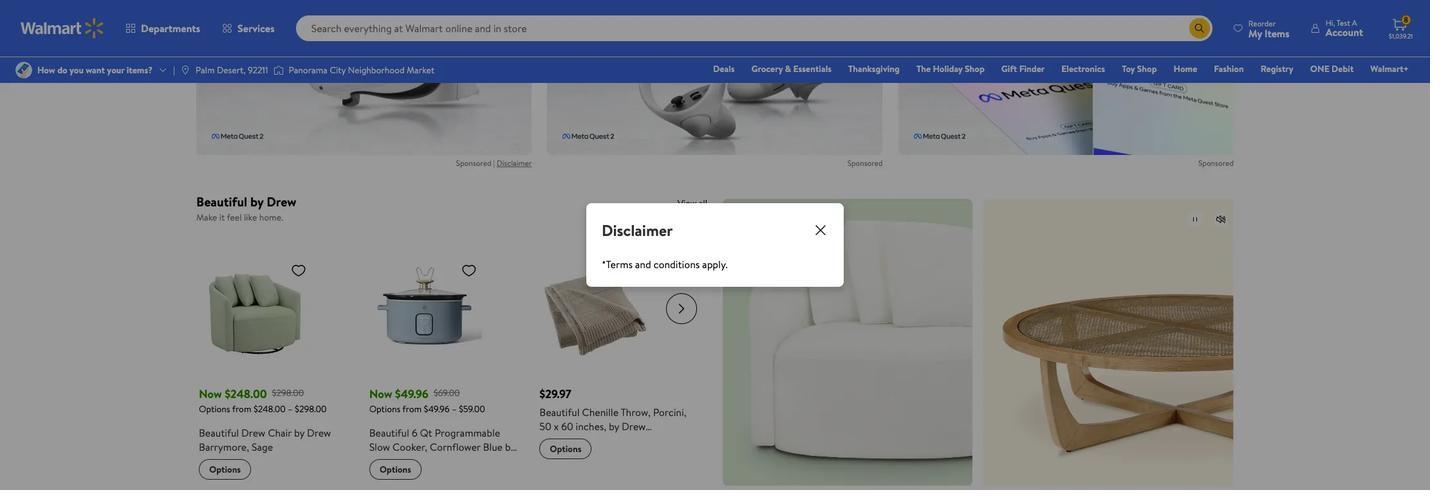 Task type: describe. For each thing, give the bounding box(es) containing it.
options inside now $49.96 $69.00 options from $49.96 – $59.00
[[369, 403, 401, 416]]

– for $49.96
[[452, 403, 457, 416]]

the holiday shop link
[[911, 62, 991, 76]]

next slide for hero3across list image
[[666, 293, 697, 324]]

gift
[[1002, 62, 1018, 75]]

options inside $29.97 beautiful chenille throw, porcini, 50 x 60 inches, by drew barrymore options
[[550, 443, 582, 456]]

2 horizontal spatial options link
[[540, 439, 592, 460]]

home.
[[259, 211, 283, 224]]

beautiful 6 qt programmable slow cooker, cornflower blue by drew barrymore options
[[369, 426, 516, 476]]

Walmart Site-Wide search field
[[296, 15, 1213, 41]]

0 vertical spatial $298.00
[[272, 387, 304, 400]]

by inside beautiful drew chair by drew barrymore, sage
[[294, 426, 305, 440]]

options link for now $49.96
[[369, 460, 422, 480]]

view beautiful by drew. make it feel like home., unmute video image
[[1214, 212, 1229, 227]]

options down the barrymore,
[[209, 463, 241, 476]]

deals
[[714, 62, 735, 75]]

it
[[219, 211, 225, 224]]

add to favorites list, beautiful drew chair by drew barrymore, sage image
[[291, 262, 307, 279]]

electronics
[[1062, 62, 1106, 75]]

options link for now $248.00
[[199, 460, 251, 480]]

make
[[196, 211, 217, 224]]

beautiful by drew make it feel like home.
[[196, 193, 297, 224]]

walmart image
[[21, 18, 104, 39]]

cooker,
[[393, 440, 428, 454]]

inches,
[[576, 420, 607, 434]]

view
[[678, 197, 697, 210]]

add to favorites list, beautiful 6 qt programmable slow cooker, cornflower blue by drew barrymore image
[[461, 262, 477, 279]]

0 vertical spatial disclaimer
[[497, 158, 532, 169]]

barrymore,
[[199, 440, 249, 454]]

view all link
[[678, 197, 708, 210]]

add to favorites list, beautiful chenille throw, porcini, 50 x 60 inches, by drew barrymore image
[[632, 262, 647, 279]]

*terms
[[602, 258, 633, 272]]

fashion
[[1215, 62, 1244, 75]]

view beautiful by drew. make it feel like home., pause video image
[[1188, 212, 1203, 227]]

barrymore inside $29.97 beautiful chenille throw, porcini, 50 x 60 inches, by drew barrymore options
[[540, 434, 588, 448]]

home
[[1174, 62, 1198, 75]]

x
[[554, 420, 559, 434]]

holiday
[[933, 62, 963, 75]]

cornflower
[[430, 440, 481, 454]]

and
[[635, 258, 651, 272]]

toy shop
[[1122, 62, 1157, 75]]

– for $248.00
[[288, 403, 293, 416]]

toy shop link
[[1117, 62, 1163, 76]]

|
[[494, 158, 495, 169]]

qt
[[420, 426, 433, 440]]

gift finder link
[[996, 62, 1051, 76]]

walmart+
[[1371, 62, 1410, 75]]

0 vertical spatial $248.00
[[225, 386, 267, 402]]

walmart+ link
[[1365, 62, 1415, 76]]

beautiful drew chair by drew barrymore, sage
[[199, 426, 331, 454]]

$29.97 beautiful chenille throw, porcini, 50 x 60 inches, by drew barrymore options
[[540, 386, 687, 456]]

fashion link
[[1209, 62, 1250, 76]]

beautiful for qt
[[369, 426, 409, 440]]

sponsored | disclaimer
[[456, 158, 532, 169]]

registry link
[[1255, 62, 1300, 76]]

drew inside beautiful by drew make it feel like home.
[[267, 193, 297, 211]]

view all
[[678, 197, 708, 210]]

toy
[[1122, 62, 1136, 75]]

2 shop from the left
[[1138, 62, 1157, 75]]

now for now $49.96
[[369, 386, 392, 402]]

slow
[[369, 440, 390, 454]]

electronics link
[[1056, 62, 1111, 76]]

1 shop from the left
[[965, 62, 985, 75]]

product group containing $29.97
[[540, 232, 692, 480]]

registry
[[1261, 62, 1294, 75]]

grocery
[[752, 62, 783, 75]]

8 $1,039.21
[[1390, 14, 1414, 41]]

one debit
[[1311, 62, 1354, 75]]

beautiful for chair
[[199, 426, 239, 440]]

throw,
[[621, 405, 651, 420]]

chenille
[[582, 405, 619, 420]]

options inside now $248.00 $298.00 options from $248.00 – $298.00
[[199, 403, 230, 416]]

like
[[244, 211, 257, 224]]

*terms and conditions apply.
[[602, 258, 728, 272]]

finder
[[1020, 62, 1045, 75]]

Search search field
[[296, 15, 1213, 41]]

50
[[540, 420, 552, 434]]

by inside beautiful 6 qt programmable slow cooker, cornflower blue by drew barrymore options
[[505, 440, 516, 454]]

options inside beautiful 6 qt programmable slow cooker, cornflower blue by drew barrymore options
[[380, 463, 411, 476]]



Task type: locate. For each thing, give the bounding box(es) containing it.
options link down the barrymore,
[[199, 460, 251, 480]]

1 vertical spatial disclaimer
[[602, 220, 673, 241]]

options down cooker, at the left of page
[[380, 463, 411, 476]]

0 horizontal spatial –
[[288, 403, 293, 416]]

60
[[562, 420, 573, 434]]

product group
[[199, 232, 351, 480], [369, 232, 522, 480], [540, 232, 692, 480]]

grocery & essentials link
[[746, 62, 838, 76]]

by inside beautiful by drew make it feel like home.
[[250, 193, 264, 211]]

options up the barrymore,
[[199, 403, 230, 416]]

1 – from the left
[[288, 403, 293, 416]]

now inside now $248.00 $298.00 options from $248.00 – $298.00
[[199, 386, 222, 402]]

thanksgiving link
[[843, 62, 906, 76]]

0 horizontal spatial disclaimer
[[497, 158, 532, 169]]

$49.96 left $69.00
[[395, 386, 429, 402]]

1 sponsored from the left
[[456, 158, 492, 169]]

options link
[[540, 439, 592, 460], [199, 460, 251, 480], [369, 460, 422, 480]]

$29.97
[[540, 386, 572, 402]]

options
[[199, 403, 230, 416], [369, 403, 401, 416], [550, 443, 582, 456], [209, 463, 241, 476], [380, 463, 411, 476]]

0 horizontal spatial barrymore
[[396, 454, 444, 469]]

1 from from the left
[[232, 403, 251, 416]]

$298.00 up beautiful drew chair by drew barrymore, sage
[[295, 403, 327, 416]]

blue
[[483, 440, 503, 454]]

options down 60
[[550, 443, 582, 456]]

1 horizontal spatial disclaimer
[[602, 220, 673, 241]]

2 – from the left
[[452, 403, 457, 416]]

$1,039.21
[[1390, 32, 1414, 41]]

1 product group from the left
[[199, 232, 351, 480]]

from for $49.96
[[403, 403, 422, 416]]

options link down cooker, at the left of page
[[369, 460, 422, 480]]

–
[[288, 403, 293, 416], [452, 403, 457, 416]]

beautiful down $29.97
[[540, 405, 580, 420]]

barrymore
[[540, 434, 588, 448], [396, 454, 444, 469]]

programmable
[[435, 426, 500, 440]]

3 sponsored from the left
[[1199, 158, 1234, 169]]

2 horizontal spatial product group
[[540, 232, 692, 480]]

options up slow
[[369, 403, 401, 416]]

beautiful
[[196, 193, 247, 211], [540, 405, 580, 420], [199, 426, 239, 440], [369, 426, 409, 440]]

1 vertical spatial $298.00
[[295, 403, 327, 416]]

porcini,
[[653, 405, 687, 420]]

beautiful inside $29.97 beautiful chenille throw, porcini, 50 x 60 inches, by drew barrymore options
[[540, 405, 580, 420]]

1 horizontal spatial sponsored
[[848, 158, 883, 169]]

now up slow
[[369, 386, 392, 402]]

&
[[785, 62, 791, 75]]

apply.
[[703, 258, 728, 272]]

the
[[917, 62, 931, 75]]

gift finder
[[1002, 62, 1045, 75]]

shop
[[965, 62, 985, 75], [1138, 62, 1157, 75]]

$298.00
[[272, 387, 304, 400], [295, 403, 327, 416]]

chair
[[268, 426, 292, 440]]

deals link
[[708, 62, 741, 76]]

beautiful 6 qt programmable slow cooker, cornflower blue by drew barrymore image
[[369, 257, 482, 370]]

$59.00
[[459, 403, 485, 416]]

0 horizontal spatial sponsored
[[456, 158, 492, 169]]

– down $69.00
[[452, 403, 457, 416]]

home link
[[1168, 62, 1204, 76]]

0 horizontal spatial shop
[[965, 62, 985, 75]]

beautiful for drew
[[196, 193, 247, 211]]

from up "6"
[[403, 403, 422, 416]]

6
[[412, 426, 418, 440]]

disclaimer button
[[497, 158, 532, 169]]

barrymore down "6"
[[396, 454, 444, 469]]

barrymore down chenille
[[540, 434, 588, 448]]

product group containing now $248.00
[[199, 232, 351, 480]]

from up beautiful drew chair by drew barrymore, sage
[[232, 403, 251, 416]]

drew inside beautiful 6 qt programmable slow cooker, cornflower blue by drew barrymore options
[[369, 454, 393, 469]]

essentials
[[794, 62, 832, 75]]

one debit link
[[1305, 62, 1360, 76]]

conditions
[[654, 258, 700, 272]]

by right the inches,
[[609, 420, 620, 434]]

1 horizontal spatial from
[[403, 403, 422, 416]]

$69.00
[[434, 387, 460, 400]]

beautiful drew chair by drew barrymore, sage image
[[199, 257, 312, 370]]

the holiday shop
[[917, 62, 985, 75]]

1 horizontal spatial product group
[[369, 232, 522, 480]]

1 horizontal spatial now
[[369, 386, 392, 402]]

$248.00 up chair
[[254, 403, 286, 416]]

1 horizontal spatial options link
[[369, 460, 422, 480]]

$49.96
[[395, 386, 429, 402], [424, 403, 450, 416]]

by up like
[[250, 193, 264, 211]]

close dialog image
[[813, 223, 829, 238]]

now for now $248.00
[[199, 386, 222, 402]]

0 horizontal spatial product group
[[199, 232, 351, 480]]

grocery & essentials
[[752, 62, 832, 75]]

1 vertical spatial $248.00
[[254, 403, 286, 416]]

one
[[1311, 62, 1330, 75]]

disclaimer
[[497, 158, 532, 169], [602, 220, 673, 241]]

0 horizontal spatial from
[[232, 403, 251, 416]]

by inside $29.97 beautiful chenille throw, porcini, 50 x 60 inches, by drew barrymore options
[[609, 420, 620, 434]]

from inside now $49.96 $69.00 options from $49.96 – $59.00
[[403, 403, 422, 416]]

thanksgiving
[[849, 62, 900, 75]]

$49.96 down $69.00
[[424, 403, 450, 416]]

2 sponsored from the left
[[848, 158, 883, 169]]

disclaimer up and
[[602, 220, 673, 241]]

2 from from the left
[[403, 403, 422, 416]]

2 product group from the left
[[369, 232, 522, 480]]

now $248.00 $298.00 options from $248.00 – $298.00
[[199, 386, 327, 416]]

all
[[699, 197, 708, 210]]

1 now from the left
[[199, 386, 222, 402]]

2 horizontal spatial sponsored
[[1199, 158, 1234, 169]]

options link down 60
[[540, 439, 592, 460]]

$298.00 up chair
[[272, 387, 304, 400]]

drew
[[267, 193, 297, 211], [622, 420, 646, 434], [241, 426, 266, 440], [307, 426, 331, 440], [369, 454, 393, 469]]

shop right toy
[[1138, 62, 1157, 75]]

barrymore inside beautiful 6 qt programmable slow cooker, cornflower blue by drew barrymore options
[[396, 454, 444, 469]]

by
[[250, 193, 264, 211], [609, 420, 620, 434], [294, 426, 305, 440], [505, 440, 516, 454]]

sponsored
[[456, 158, 492, 169], [848, 158, 883, 169], [1199, 158, 1234, 169]]

1 horizontal spatial shop
[[1138, 62, 1157, 75]]

$248.00 up beautiful drew chair by drew barrymore, sage
[[225, 386, 267, 402]]

debit
[[1332, 62, 1354, 75]]

0 horizontal spatial now
[[199, 386, 222, 402]]

– inside now $49.96 $69.00 options from $49.96 – $59.00
[[452, 403, 457, 416]]

beautiful left sage
[[199, 426, 239, 440]]

drew inside $29.97 beautiful chenille throw, porcini, 50 x 60 inches, by drew barrymore options
[[622, 420, 646, 434]]

1 horizontal spatial barrymore
[[540, 434, 588, 448]]

sage
[[252, 440, 273, 454]]

from inside now $248.00 $298.00 options from $248.00 – $298.00
[[232, 403, 251, 416]]

from for $248.00
[[232, 403, 251, 416]]

0 horizontal spatial options link
[[199, 460, 251, 480]]

1 vertical spatial $49.96
[[424, 403, 450, 416]]

beautiful inside beautiful 6 qt programmable slow cooker, cornflower blue by drew barrymore options
[[369, 426, 409, 440]]

by right blue
[[505, 440, 516, 454]]

– inside now $248.00 $298.00 options from $248.00 – $298.00
[[288, 403, 293, 416]]

0 vertical spatial $49.96
[[395, 386, 429, 402]]

by right chair
[[294, 426, 305, 440]]

now up the barrymore,
[[199, 386, 222, 402]]

1 horizontal spatial –
[[452, 403, 457, 416]]

disclaimer right |
[[497, 158, 532, 169]]

from
[[232, 403, 251, 416], [403, 403, 422, 416]]

0 vertical spatial barrymore
[[540, 434, 588, 448]]

beautiful inside beautiful drew chair by drew barrymore, sage
[[199, 426, 239, 440]]

beautiful left "6"
[[369, 426, 409, 440]]

product group containing now $49.96
[[369, 232, 522, 480]]

8
[[1404, 14, 1409, 25]]

disclaimer dialog
[[587, 203, 844, 287]]

beautiful chenille throw, porcini, 50 x 60 inches, by drew barrymore image
[[540, 257, 652, 370]]

3 product group from the left
[[540, 232, 692, 480]]

– up chair
[[288, 403, 293, 416]]

now $49.96 $69.00 options from $49.96 – $59.00
[[369, 386, 485, 416]]

shop right holiday
[[965, 62, 985, 75]]

2 now from the left
[[369, 386, 392, 402]]

beautiful up it
[[196, 193, 247, 211]]

beautiful inside beautiful by drew make it feel like home.
[[196, 193, 247, 211]]

now inside now $49.96 $69.00 options from $49.96 – $59.00
[[369, 386, 392, 402]]

feel
[[227, 211, 242, 224]]

now
[[199, 386, 222, 402], [369, 386, 392, 402]]

$248.00
[[225, 386, 267, 402], [254, 403, 286, 416]]

disclaimer inside dialog
[[602, 220, 673, 241]]

1 vertical spatial barrymore
[[396, 454, 444, 469]]



Task type: vqa. For each thing, say whether or not it's contained in the screenshot.
the bottommost Offers
no



